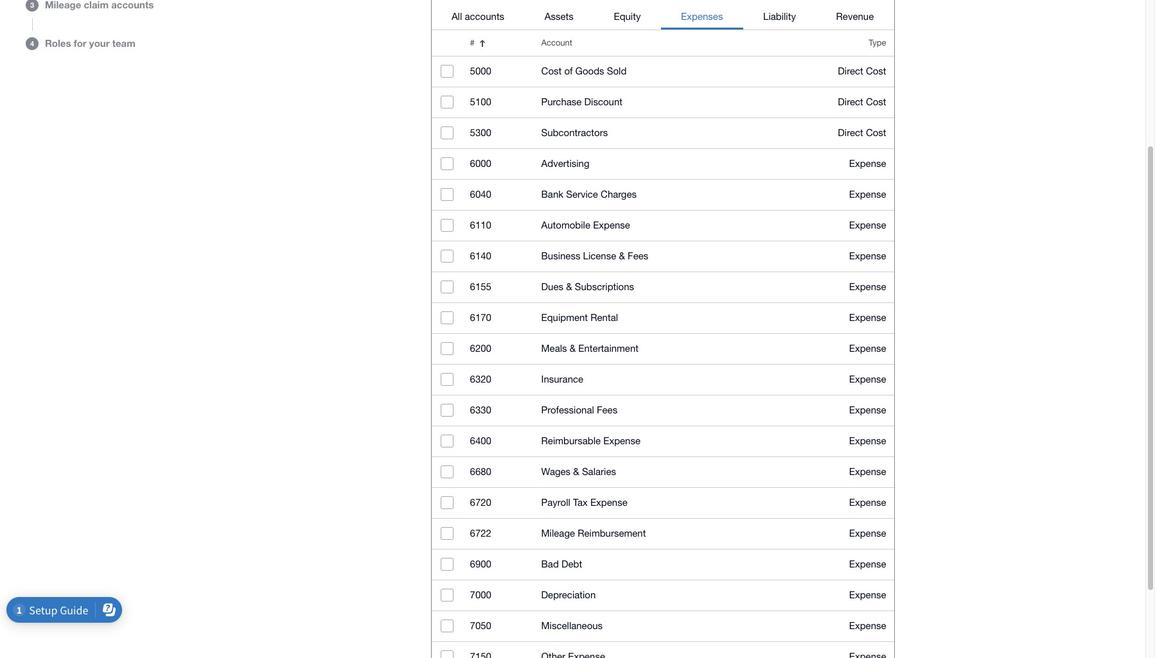 Task type: vqa. For each thing, say whether or not it's contained in the screenshot.
7050
yes



Task type: describe. For each thing, give the bounding box(es) containing it.
expense for depreciation
[[850, 590, 887, 601]]

expense for equipment rental
[[850, 312, 887, 323]]

debt
[[562, 559, 582, 570]]

insurance
[[542, 374, 584, 385]]

expense for insurance
[[850, 374, 887, 385]]

& for salaries
[[574, 467, 580, 478]]

advertising
[[542, 158, 590, 169]]

subcontractors
[[542, 127, 608, 138]]

direct cost for of
[[838, 66, 887, 76]]

3 direct from the top
[[838, 127, 864, 138]]

expense for mileage reimbursement
[[850, 528, 887, 539]]

# button
[[463, 30, 534, 56]]

expense for advertising
[[850, 158, 887, 169]]

revenue
[[837, 11, 874, 22]]

purchase
[[542, 96, 582, 107]]

liability
[[764, 11, 796, 22]]

cost for cost of goods sold
[[866, 66, 887, 76]]

expense for bank service charges
[[850, 189, 887, 200]]

assets button
[[525, 4, 594, 30]]

5100
[[470, 96, 492, 107]]

subscriptions
[[575, 282, 634, 292]]

business
[[542, 251, 581, 262]]

7000
[[470, 590, 492, 601]]

business license & fees
[[542, 251, 649, 262]]

expense for bad debt
[[850, 559, 887, 570]]

6722
[[470, 528, 492, 539]]

equity
[[614, 11, 641, 22]]

expenses button
[[661, 4, 744, 30]]

professional fees
[[542, 405, 618, 416]]

6155
[[470, 282, 492, 292]]

6720
[[470, 498, 492, 508]]

depreciation
[[542, 590, 596, 601]]

wages & salaries
[[542, 467, 616, 478]]

6200
[[470, 343, 492, 354]]

& right license
[[619, 251, 625, 262]]

liability button
[[744, 4, 817, 30]]

1 vertical spatial fees
[[597, 405, 618, 416]]

6000
[[470, 158, 492, 169]]

wages
[[542, 467, 571, 478]]

salaries
[[582, 467, 616, 478]]

6140
[[470, 251, 492, 262]]

reimbursable
[[542, 436, 601, 447]]

3
[[30, 0, 34, 9]]

expense for payroll tax expense
[[850, 498, 887, 508]]

team
[[112, 37, 136, 49]]

dues
[[542, 282, 564, 292]]

tax
[[573, 498, 588, 508]]

equipment rental
[[542, 312, 618, 323]]

6330
[[470, 405, 492, 416]]

6680
[[470, 467, 492, 478]]

reimbursement
[[578, 528, 646, 539]]

charges
[[601, 189, 637, 200]]

license
[[583, 251, 617, 262]]



Task type: locate. For each thing, give the bounding box(es) containing it.
expense for professional fees
[[850, 405, 887, 416]]

goods
[[576, 66, 605, 76]]

6400
[[470, 436, 492, 447]]

#
[[470, 38, 475, 48]]

automobile expense
[[542, 220, 631, 231]]

& for subscriptions
[[566, 282, 572, 292]]

6900
[[470, 559, 492, 570]]

accounts
[[465, 11, 505, 22]]

account button
[[534, 30, 771, 56]]

expense
[[850, 158, 887, 169], [850, 189, 887, 200], [593, 220, 631, 231], [850, 220, 887, 231], [850, 251, 887, 262], [850, 282, 887, 292], [850, 312, 887, 323], [850, 343, 887, 354], [850, 374, 887, 385], [850, 405, 887, 416], [604, 436, 641, 447], [850, 436, 887, 447], [850, 467, 887, 478], [591, 498, 628, 508], [850, 498, 887, 508], [850, 528, 887, 539], [850, 559, 887, 570], [850, 590, 887, 601], [850, 621, 887, 632]]

group
[[432, 4, 894, 30]]

direct for of
[[838, 66, 864, 76]]

3 direct cost from the top
[[838, 127, 887, 138]]

bad debt
[[542, 559, 582, 570]]

1 vertical spatial direct cost
[[838, 96, 887, 107]]

assets
[[545, 11, 574, 22]]

0 vertical spatial direct cost
[[838, 66, 887, 76]]

payroll
[[542, 498, 571, 508]]

cost for purchase discount
[[866, 96, 887, 107]]

direct cost for discount
[[838, 96, 887, 107]]

rental
[[591, 312, 618, 323]]

dues & subscriptions
[[542, 282, 634, 292]]

1 horizontal spatial fees
[[628, 251, 649, 262]]

expense for dues & subscriptions
[[850, 282, 887, 292]]

&
[[619, 251, 625, 262], [566, 282, 572, 292], [570, 343, 576, 354], [574, 467, 580, 478]]

bank
[[542, 189, 564, 200]]

type button
[[771, 30, 905, 56]]

expense for reimbursable expense
[[850, 436, 887, 447]]

for
[[74, 37, 87, 49]]

equity button
[[594, 4, 661, 30]]

revenue button
[[817, 4, 894, 30]]

1 direct cost from the top
[[838, 66, 887, 76]]

2 direct from the top
[[838, 96, 864, 107]]

expense for meals & entertainment
[[850, 343, 887, 354]]

entertainment
[[579, 343, 639, 354]]

0 horizontal spatial fees
[[597, 405, 618, 416]]

roles for your team
[[45, 37, 136, 49]]

direct for discount
[[838, 96, 864, 107]]

cost of goods sold
[[542, 66, 627, 76]]

2 vertical spatial direct cost
[[838, 127, 887, 138]]

0 vertical spatial direct
[[838, 66, 864, 76]]

all accounts button
[[432, 4, 525, 30]]

7050
[[470, 621, 492, 632]]

fees
[[628, 251, 649, 262], [597, 405, 618, 416]]

& right dues
[[566, 282, 572, 292]]

mileage
[[542, 528, 575, 539]]

sold
[[607, 66, 627, 76]]

account
[[542, 38, 573, 48]]

expense for miscellaneous
[[850, 621, 887, 632]]

all
[[452, 11, 462, 22]]

your
[[89, 37, 110, 49]]

miscellaneous
[[542, 621, 603, 632]]

cost
[[542, 66, 562, 76], [866, 66, 887, 76], [866, 96, 887, 107], [866, 127, 887, 138]]

bad
[[542, 559, 559, 570]]

discount
[[585, 96, 623, 107]]

of
[[565, 66, 573, 76]]

automobile
[[542, 220, 591, 231]]

cost for subcontractors
[[866, 127, 887, 138]]

meals
[[542, 343, 567, 354]]

direct cost
[[838, 66, 887, 76], [838, 96, 887, 107], [838, 127, 887, 138]]

all accounts
[[452, 11, 505, 22]]

2 direct cost from the top
[[838, 96, 887, 107]]

expense for wages & salaries
[[850, 467, 887, 478]]

expense for automobile expense
[[850, 220, 887, 231]]

type
[[869, 38, 887, 48]]

direct
[[838, 66, 864, 76], [838, 96, 864, 107], [838, 127, 864, 138]]

meals & entertainment
[[542, 343, 639, 354]]

bank service charges
[[542, 189, 637, 200]]

fees up reimbursable expense
[[597, 405, 618, 416]]

6320
[[470, 374, 492, 385]]

fees right license
[[628, 251, 649, 262]]

3 button
[[13, 0, 174, 24]]

professional
[[542, 405, 594, 416]]

1 vertical spatial direct
[[838, 96, 864, 107]]

5000
[[470, 66, 492, 76]]

6040
[[470, 189, 492, 200]]

service
[[566, 189, 598, 200]]

1 direct from the top
[[838, 66, 864, 76]]

6170
[[470, 312, 492, 323]]

mileage reimbursement
[[542, 528, 646, 539]]

& for entertainment
[[570, 343, 576, 354]]

expense for business license & fees
[[850, 251, 887, 262]]

equipment
[[542, 312, 588, 323]]

4
[[30, 39, 34, 47]]

2 vertical spatial direct
[[838, 127, 864, 138]]

expenses
[[681, 11, 723, 22]]

0 vertical spatial fees
[[628, 251, 649, 262]]

group containing all accounts
[[432, 4, 894, 30]]

& right meals on the bottom left of the page
[[570, 343, 576, 354]]

purchase discount
[[542, 96, 623, 107]]

5300
[[470, 127, 492, 138]]

roles
[[45, 37, 71, 49]]

reimbursable expense
[[542, 436, 641, 447]]

6110
[[470, 220, 492, 231]]

& right wages
[[574, 467, 580, 478]]

payroll tax expense
[[542, 498, 628, 508]]



